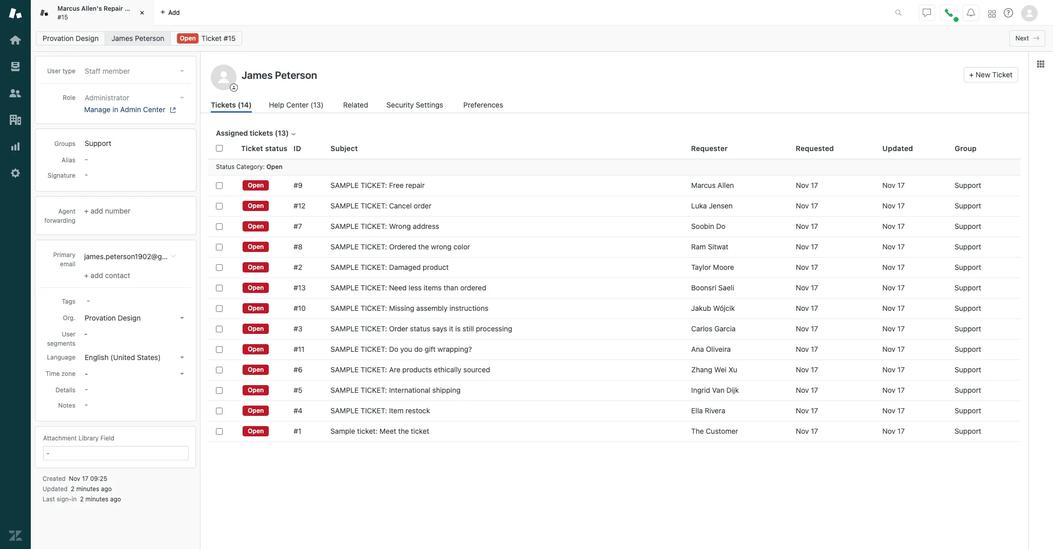 Task type: describe. For each thing, give the bounding box(es) containing it.
international
[[389, 386, 430, 395]]

provation design inside button
[[85, 314, 141, 323]]

add inside dropdown button
[[168, 8, 180, 16]]

zendesk products image
[[988, 10, 996, 17]]

support for the customer
[[955, 427, 981, 436]]

states)
[[137, 353, 161, 362]]

provation design inside secondary element
[[43, 34, 99, 43]]

boonsri saeli
[[691, 284, 734, 292]]

sample ticket: do you do gift wrapping?
[[331, 345, 472, 354]]

wójcik
[[713, 304, 735, 313]]

wrapping?
[[438, 345, 472, 354]]

1 vertical spatial do
[[389, 345, 398, 354]]

sample ticket: free repair link
[[331, 181, 425, 190]]

free
[[389, 181, 404, 190]]

#12
[[294, 202, 306, 210]]

support for ingrid van dijk
[[955, 386, 981, 395]]

open for #5
[[248, 387, 264, 394]]

oliveira
[[706, 345, 731, 354]]

grid containing ticket status
[[201, 138, 1028, 550]]

- field
[[83, 295, 188, 307]]

signature
[[48, 172, 75, 180]]

#9
[[294, 181, 303, 190]]

id
[[294, 144, 301, 153]]

sample ticket: missing assembly instructions
[[331, 304, 488, 313]]

rivera
[[705, 407, 725, 415]]

taylor moore
[[691, 263, 734, 272]]

support for ana oliveira
[[955, 345, 981, 354]]

#10
[[294, 304, 306, 313]]

the for wrong
[[418, 243, 429, 251]]

arrow down image for english (united states)
[[180, 357, 184, 359]]

tags
[[62, 298, 75, 306]]

items
[[424, 284, 442, 292]]

admin image
[[9, 167, 22, 180]]

sample ticket: ordered the wrong color
[[331, 243, 470, 251]]

(14)
[[238, 101, 252, 109]]

primary email
[[53, 251, 75, 268]]

category
[[236, 163, 263, 171]]

09:25
[[90, 475, 107, 483]]

support for marcus allen
[[955, 181, 981, 190]]

peterson
[[135, 34, 164, 43]]

sample
[[331, 427, 355, 436]]

groups
[[54, 140, 75, 148]]

add for add number
[[91, 207, 103, 215]]

the customer
[[691, 427, 738, 436]]

zendesk support image
[[9, 7, 22, 20]]

sample ticket: cancel order
[[331, 202, 431, 210]]

dijk
[[726, 386, 739, 395]]

ticket inside secondary element
[[201, 34, 222, 43]]

1 vertical spatial minutes
[[85, 496, 108, 504]]

add for add contact
[[91, 271, 103, 280]]

sample ticket: meet the ticket link
[[331, 427, 429, 436]]

sample ticket: item restock
[[331, 407, 430, 415]]

+ for + new ticket
[[969, 70, 974, 79]]

in inside the created nov 17 09:25 updated 2 minutes ago last sign-in 2 minutes ago
[[72, 496, 77, 504]]

sample ticket: damaged product link
[[331, 263, 449, 272]]

ticket: for cancel
[[361, 202, 387, 210]]

time
[[45, 370, 60, 378]]

provation design button
[[82, 311, 188, 326]]

arrow down image for -
[[180, 373, 184, 375]]

ticket: for missing
[[361, 304, 387, 313]]

get started image
[[9, 33, 22, 47]]

taylor
[[691, 263, 711, 272]]

design inside secondary element
[[76, 34, 99, 43]]

library
[[78, 435, 99, 443]]

marcus for marcus allen
[[691, 181, 716, 190]]

ram
[[691, 243, 706, 251]]

- inside - button
[[85, 370, 88, 379]]

sample ticket: are products ethically sourced
[[331, 366, 490, 374]]

garcia
[[714, 325, 736, 333]]

ticket:
[[357, 427, 378, 436]]

admin
[[120, 105, 141, 114]]

marcus allen
[[691, 181, 734, 190]]

tab containing marcus allen's repair ticket
[[31, 0, 154, 26]]

open for #13
[[248, 284, 264, 292]]

open for #8
[[248, 243, 264, 251]]

organizations image
[[9, 113, 22, 127]]

sample ticket: damaged product
[[331, 263, 449, 272]]

color
[[453, 243, 470, 251]]

tickets
[[211, 101, 236, 109]]

member
[[103, 67, 130, 75]]

sample for sample ticket: are products ethically sourced
[[331, 366, 359, 374]]

gift
[[425, 345, 436, 354]]

ticket: for wrong
[[361, 222, 387, 231]]

17 inside the created nov 17 09:25 updated 2 minutes ago last sign-in 2 minutes ago
[[82, 475, 88, 483]]

support for taylor moore
[[955, 263, 981, 272]]

wrong
[[389, 222, 411, 231]]

sample ticket: international shipping link
[[331, 386, 461, 395]]

forwarding
[[44, 217, 75, 225]]

help center (13)
[[269, 101, 324, 109]]

manage in admin center link
[[84, 105, 184, 114]]

support for ram sitwat
[[955, 243, 981, 251]]

alias
[[62, 156, 75, 164]]

button displays agent's chat status as invisible. image
[[923, 8, 931, 17]]

#11
[[294, 345, 305, 354]]

sample ticket: missing assembly instructions link
[[331, 304, 488, 313]]

ticket status
[[241, 144, 287, 153]]

james.peterson1902@gmail.com
[[84, 252, 192, 261]]

provation design link
[[36, 31, 105, 46]]

+ new ticket button
[[964, 67, 1018, 83]]

help center (13) link
[[269, 100, 326, 113]]

1 horizontal spatial status
[[410, 325, 430, 333]]

details
[[55, 387, 75, 394]]

item
[[389, 407, 404, 415]]

open for #1
[[248, 428, 264, 435]]

sample ticket: do you do gift wrapping? link
[[331, 345, 472, 354]]

status
[[216, 163, 235, 171]]

product
[[423, 263, 449, 272]]

0 vertical spatial -
[[84, 330, 87, 339]]

open inside secondary element
[[180, 34, 196, 42]]

customers image
[[9, 87, 22, 100]]

wei
[[714, 366, 727, 374]]

support for jakub wójcik
[[955, 304, 981, 313]]

settings
[[416, 101, 443, 109]]

sample ticket: free repair
[[331, 181, 425, 190]]

#15 inside secondary element
[[224, 34, 236, 43]]

ticket inside marcus allen's repair ticket #15
[[125, 5, 143, 12]]

staff
[[85, 67, 101, 75]]

provation inside secondary element
[[43, 34, 74, 43]]

add button
[[154, 0, 186, 25]]

ticket inside 'button'
[[992, 70, 1012, 79]]

- button
[[82, 367, 188, 382]]

requested
[[796, 144, 834, 153]]

assigned
[[216, 129, 248, 137]]

assigned tickets (13)
[[216, 129, 289, 137]]

restock
[[405, 407, 430, 415]]

support for ella rivera
[[955, 407, 981, 415]]

attachment
[[43, 435, 77, 443]]

assembly
[[416, 304, 448, 313]]

open for #7
[[248, 223, 264, 230]]

open for #6
[[248, 366, 264, 374]]

allen's
[[81, 5, 102, 12]]

support for luka jensen
[[955, 202, 981, 210]]

sample for sample ticket: damaged product
[[331, 263, 359, 272]]

tabs tab list
[[31, 0, 884, 26]]

+ for + add contact
[[84, 271, 89, 280]]

provation inside button
[[85, 314, 116, 323]]

processing
[[476, 325, 512, 333]]

xu
[[728, 366, 737, 374]]



Task type: vqa. For each thing, say whether or not it's contained in the screenshot.
$0.00
no



Task type: locate. For each thing, give the bounding box(es) containing it.
- right user segments
[[84, 330, 87, 339]]

user for user segments
[[62, 331, 75, 339]]

3 sample from the top
[[331, 222, 359, 231]]

less
[[409, 284, 422, 292]]

0 horizontal spatial (13)
[[275, 129, 289, 137]]

ticket: down sample ticket: wrong address link
[[361, 243, 387, 251]]

ticket: for damaged
[[361, 263, 387, 272]]

0 horizontal spatial status
[[265, 144, 287, 153]]

4 sample from the top
[[331, 243, 359, 251]]

sample for sample ticket: order status says it is still processing
[[331, 325, 359, 333]]

open for #3
[[248, 325, 264, 333]]

ticket: left the 'missing'
[[361, 304, 387, 313]]

12 ticket: from the top
[[361, 407, 387, 415]]

status category : open
[[216, 163, 283, 171]]

0 horizontal spatial provation
[[43, 34, 74, 43]]

updated
[[882, 144, 913, 153], [43, 486, 68, 493]]

open for #11
[[248, 346, 264, 353]]

9 ticket: from the top
[[361, 345, 387, 354]]

:
[[263, 163, 265, 171]]

1 vertical spatial provation
[[85, 314, 116, 323]]

zone
[[61, 370, 75, 378]]

ticket: left are
[[361, 366, 387, 374]]

sample for sample ticket: ordered the wrong color
[[331, 243, 359, 251]]

sample ticket: international shipping
[[331, 386, 461, 395]]

5 ticket: from the top
[[361, 263, 387, 272]]

- right zone
[[85, 370, 88, 379]]

0 vertical spatial (13)
[[311, 101, 324, 109]]

status left says
[[410, 325, 430, 333]]

#15 inside marcus allen's repair ticket #15
[[57, 13, 68, 21]]

in right last on the left of page
[[72, 496, 77, 504]]

in down administrator on the left top
[[112, 105, 118, 114]]

1 vertical spatial status
[[410, 325, 430, 333]]

support for boonsri saeli
[[955, 284, 981, 292]]

marcus for marcus allen's repair ticket #15
[[57, 5, 80, 12]]

tickets
[[250, 129, 273, 137]]

marcus inside marcus allen's repair ticket #15
[[57, 5, 80, 12]]

0 vertical spatial add
[[168, 8, 180, 16]]

1 vertical spatial provation design
[[85, 314, 141, 323]]

1 horizontal spatial user
[[62, 331, 75, 339]]

views image
[[9, 60, 22, 73]]

(13) left related
[[311, 101, 324, 109]]

open
[[180, 34, 196, 42], [266, 163, 283, 171], [248, 182, 264, 189], [248, 202, 264, 210], [248, 223, 264, 230], [248, 243, 264, 251], [248, 264, 264, 271], [248, 284, 264, 292], [248, 305, 264, 312], [248, 325, 264, 333], [248, 346, 264, 353], [248, 366, 264, 374], [248, 387, 264, 394], [248, 407, 264, 415], [248, 428, 264, 435]]

0 horizontal spatial do
[[389, 345, 398, 354]]

sample for sample ticket: free repair
[[331, 181, 359, 190]]

1 vertical spatial the
[[398, 427, 409, 436]]

field
[[100, 435, 114, 443]]

staff member
[[85, 67, 130, 75]]

ticket: left damaged
[[361, 263, 387, 272]]

ticket: up sample ticket: cancel order
[[361, 181, 387, 190]]

10 ticket: from the top
[[361, 366, 387, 374]]

0 vertical spatial do
[[716, 222, 725, 231]]

2 ticket: from the top
[[361, 202, 387, 210]]

9 sample from the top
[[331, 345, 359, 354]]

jakub wójcik
[[691, 304, 735, 313]]

provation design up type
[[43, 34, 99, 43]]

related link
[[343, 100, 369, 113]]

boonsri
[[691, 284, 716, 292]]

0 horizontal spatial marcus
[[57, 5, 80, 12]]

1 vertical spatial arrow down image
[[180, 97, 184, 99]]

zhang
[[691, 366, 712, 374]]

org.
[[63, 314, 75, 322]]

security settings link
[[387, 100, 446, 113]]

add left number
[[91, 207, 103, 215]]

None checkbox
[[216, 223, 223, 230], [216, 244, 223, 251], [216, 285, 223, 292], [216, 305, 223, 312], [216, 326, 223, 333], [216, 367, 223, 374], [216, 429, 223, 435], [216, 223, 223, 230], [216, 244, 223, 251], [216, 285, 223, 292], [216, 305, 223, 312], [216, 326, 223, 333], [216, 367, 223, 374], [216, 429, 223, 435]]

close image
[[137, 8, 147, 18]]

arrow down image inside administrator button
[[180, 97, 184, 99]]

11 sample from the top
[[331, 386, 359, 395]]

5 sample from the top
[[331, 263, 359, 272]]

sample for sample ticket: international shipping
[[331, 386, 359, 395]]

open for #2
[[248, 264, 264, 271]]

ticket: for international
[[361, 386, 387, 395]]

ticket: for do
[[361, 345, 387, 354]]

0 horizontal spatial in
[[72, 496, 77, 504]]

2 vertical spatial add
[[91, 271, 103, 280]]

center right admin
[[143, 105, 165, 114]]

sample ticket: are products ethically sourced link
[[331, 366, 490, 375]]

open for #10
[[248, 305, 264, 312]]

role
[[63, 94, 75, 102]]

marcus allen's repair ticket #15
[[57, 5, 143, 21]]

6 sample from the top
[[331, 284, 359, 292]]

ticket: for order
[[361, 325, 387, 333]]

do
[[414, 345, 423, 354]]

zhang wei xu
[[691, 366, 737, 374]]

1 horizontal spatial marcus
[[691, 181, 716, 190]]

1 arrow down image from the top
[[180, 317, 184, 320]]

ticket #15
[[201, 34, 236, 43]]

0 vertical spatial provation
[[43, 34, 74, 43]]

12 sample from the top
[[331, 407, 359, 415]]

0 vertical spatial the
[[418, 243, 429, 251]]

arrow down image inside the "provation design" button
[[180, 317, 184, 320]]

do left you
[[389, 345, 398, 354]]

1 sample from the top
[[331, 181, 359, 190]]

sample for sample ticket: missing assembly instructions
[[331, 304, 359, 313]]

the
[[418, 243, 429, 251], [398, 427, 409, 436]]

says
[[432, 325, 447, 333]]

saeli
[[718, 284, 734, 292]]

type
[[63, 67, 75, 75]]

preferences link
[[463, 100, 505, 113]]

support for zhang wei xu
[[955, 366, 981, 374]]

zendesk image
[[9, 530, 22, 543]]

arrow down image for provation design
[[180, 317, 184, 320]]

sample ticket: order status says it is still processing link
[[331, 325, 512, 334]]

ingrid
[[691, 386, 710, 395]]

arrow down image inside staff member button
[[180, 70, 184, 72]]

open for #12
[[248, 202, 264, 210]]

grid
[[201, 138, 1028, 550]]

updated inside the created nov 17 09:25 updated 2 minutes ago last sign-in 2 minutes ago
[[43, 486, 68, 493]]

2
[[71, 486, 75, 493], [80, 496, 84, 504]]

are
[[389, 366, 400, 374]]

james peterson
[[111, 34, 164, 43]]

sample ticket: wrong address link
[[331, 222, 439, 231]]

sample ticket: need less items than ordered link
[[331, 284, 486, 293]]

the for ticket
[[398, 427, 409, 436]]

0 vertical spatial marcus
[[57, 5, 80, 12]]

(13) right tickets
[[275, 129, 289, 137]]

8 sample from the top
[[331, 325, 359, 333]]

2 vertical spatial +
[[84, 271, 89, 280]]

+ left new
[[969, 70, 974, 79]]

support for soobin do
[[955, 222, 981, 231]]

1 arrow down image from the top
[[180, 70, 184, 72]]

1 vertical spatial (13)
[[275, 129, 289, 137]]

missing
[[389, 304, 414, 313]]

0 horizontal spatial updated
[[43, 486, 68, 493]]

10 sample from the top
[[331, 366, 359, 374]]

2 arrow down image from the top
[[180, 357, 184, 359]]

0 horizontal spatial 2
[[71, 486, 75, 493]]

+ right agent
[[84, 207, 89, 215]]

1 vertical spatial -
[[85, 370, 88, 379]]

carlos
[[691, 325, 712, 333]]

0 vertical spatial 2
[[71, 486, 75, 493]]

add left contact on the left
[[91, 271, 103, 280]]

sample for sample ticket: item restock
[[331, 407, 359, 415]]

the left wrong
[[418, 243, 429, 251]]

user inside user segments
[[62, 331, 75, 339]]

carlos garcia
[[691, 325, 736, 333]]

1 vertical spatial user
[[62, 331, 75, 339]]

provation
[[43, 34, 74, 43], [85, 314, 116, 323]]

marcus left allen's
[[57, 5, 80, 12]]

user left type
[[47, 67, 61, 75]]

sitwat
[[708, 243, 728, 251]]

ticket: up sample ticket: meet the ticket
[[361, 407, 387, 415]]

do
[[716, 222, 725, 231], [389, 345, 398, 354]]

1 horizontal spatial the
[[418, 243, 429, 251]]

provation up "user type"
[[43, 34, 74, 43]]

1 horizontal spatial updated
[[882, 144, 913, 153]]

ticket: for free
[[361, 181, 387, 190]]

2 vertical spatial arrow down image
[[180, 373, 184, 375]]

sample for sample ticket: need less items than ordered
[[331, 284, 359, 292]]

arrow down image for staff member
[[180, 70, 184, 72]]

7 sample from the top
[[331, 304, 359, 313]]

ella
[[691, 407, 703, 415]]

1 vertical spatial #15
[[224, 34, 236, 43]]

arrow down image
[[180, 70, 184, 72], [180, 97, 184, 99], [180, 373, 184, 375]]

1 vertical spatial arrow down image
[[180, 357, 184, 359]]

do right the "soobin"
[[716, 222, 725, 231]]

ticket: down sample ticket: free repair link
[[361, 202, 387, 210]]

1 ticket: from the top
[[361, 181, 387, 190]]

3 ticket: from the top
[[361, 222, 387, 231]]

(13) for assigned tickets (13)
[[275, 129, 289, 137]]

1 vertical spatial 2
[[80, 496, 84, 504]]

8 ticket: from the top
[[361, 325, 387, 333]]

ingrid van dijk
[[691, 386, 739, 395]]

2 sample from the top
[[331, 202, 359, 210]]

0 vertical spatial updated
[[882, 144, 913, 153]]

ana oliveira
[[691, 345, 731, 354]]

next button
[[1009, 30, 1045, 47]]

the right "meet" at the left of page
[[398, 427, 409, 436]]

ticket: for are
[[361, 366, 387, 374]]

1 horizontal spatial provation
[[85, 314, 116, 323]]

main element
[[0, 0, 31, 550]]

the inside 'link'
[[398, 427, 409, 436]]

marcus up luka
[[691, 181, 716, 190]]

0 horizontal spatial user
[[47, 67, 61, 75]]

+ for + add number
[[84, 207, 89, 215]]

ago
[[101, 486, 112, 493], [110, 496, 121, 504]]

0 horizontal spatial #15
[[57, 13, 68, 21]]

1 horizontal spatial in
[[112, 105, 118, 114]]

ticket: left order
[[361, 325, 387, 333]]

+ inside 'button'
[[969, 70, 974, 79]]

ticket: for ordered
[[361, 243, 387, 251]]

0 vertical spatial +
[[969, 70, 974, 79]]

open for #4
[[248, 407, 264, 415]]

2 up sign-
[[71, 486, 75, 493]]

ella rivera
[[691, 407, 725, 415]]

2 right sign-
[[80, 496, 84, 504]]

user up segments
[[62, 331, 75, 339]]

arrow down image right states)
[[180, 357, 184, 359]]

add right close image
[[168, 8, 180, 16]]

contact
[[105, 271, 130, 280]]

new
[[976, 70, 990, 79]]

1 horizontal spatial (13)
[[311, 101, 324, 109]]

the
[[691, 427, 704, 436]]

3 arrow down image from the top
[[180, 373, 184, 375]]

1 vertical spatial ago
[[110, 496, 121, 504]]

customer
[[706, 427, 738, 436]]

Select All Tickets checkbox
[[216, 145, 223, 152]]

0 vertical spatial provation design
[[43, 34, 99, 43]]

design down - "field"
[[118, 314, 141, 323]]

1 horizontal spatial do
[[716, 222, 725, 231]]

0 vertical spatial arrow down image
[[180, 317, 184, 320]]

7 ticket: from the top
[[361, 304, 387, 313]]

created
[[43, 475, 66, 483]]

notifications image
[[967, 8, 975, 17]]

1 horizontal spatial center
[[286, 101, 309, 109]]

help
[[269, 101, 284, 109]]

1 horizontal spatial 2
[[80, 496, 84, 504]]

ticket:
[[361, 181, 387, 190], [361, 202, 387, 210], [361, 222, 387, 231], [361, 243, 387, 251], [361, 263, 387, 272], [361, 284, 387, 292], [361, 304, 387, 313], [361, 325, 387, 333], [361, 345, 387, 354], [361, 366, 387, 374], [361, 386, 387, 395], [361, 407, 387, 415]]

arrow down image inside the english (united states) button
[[180, 357, 184, 359]]

0 horizontal spatial design
[[76, 34, 99, 43]]

provation design down - "field"
[[85, 314, 141, 323]]

provation right org.
[[85, 314, 116, 323]]

11 ticket: from the top
[[361, 386, 387, 395]]

6 ticket: from the top
[[361, 284, 387, 292]]

sample for sample ticket: cancel order
[[331, 202, 359, 210]]

center
[[286, 101, 309, 109], [143, 105, 165, 114]]

arrow down image for administrator
[[180, 97, 184, 99]]

0 vertical spatial in
[[112, 105, 118, 114]]

status left id
[[265, 144, 287, 153]]

sample ticket: item restock link
[[331, 407, 430, 416]]

ticket: for need
[[361, 284, 387, 292]]

user for user type
[[47, 67, 61, 75]]

0 vertical spatial ago
[[101, 486, 112, 493]]

#8
[[294, 243, 303, 251]]

None text field
[[239, 67, 959, 83]]

time zone
[[45, 370, 75, 378]]

(13) for help center (13)
[[311, 101, 324, 109]]

0 vertical spatial design
[[76, 34, 99, 43]]

0 horizontal spatial center
[[143, 105, 165, 114]]

in inside manage in admin center link
[[112, 105, 118, 114]]

0 vertical spatial status
[[265, 144, 287, 153]]

sample ticket: need less items than ordered
[[331, 284, 486, 292]]

sample for sample ticket: wrong address
[[331, 222, 359, 231]]

1 vertical spatial design
[[118, 314, 141, 323]]

cancel
[[389, 202, 412, 210]]

primary
[[53, 251, 75, 259]]

center right help
[[286, 101, 309, 109]]

get help image
[[1004, 8, 1013, 17]]

0 horizontal spatial the
[[398, 427, 409, 436]]

#2
[[294, 263, 302, 272]]

2 arrow down image from the top
[[180, 97, 184, 99]]

ticket: for item
[[361, 407, 387, 415]]

instructions
[[449, 304, 488, 313]]

tab
[[31, 0, 154, 26]]

address
[[413, 222, 439, 231]]

reporting image
[[9, 140, 22, 153]]

support for carlos garcia
[[955, 325, 981, 333]]

created nov 17 09:25 updated 2 minutes ago last sign-in 2 minutes ago
[[43, 475, 121, 504]]

ticket: up 'sample ticket: item restock' on the left bottom
[[361, 386, 387, 395]]

ticket: left you
[[361, 345, 387, 354]]

+ add contact
[[84, 271, 130, 280]]

james peterson link
[[105, 31, 171, 46]]

0 vertical spatial minutes
[[76, 486, 99, 493]]

1 vertical spatial marcus
[[691, 181, 716, 190]]

None checkbox
[[216, 182, 223, 189], [216, 203, 223, 210], [216, 264, 223, 271], [216, 346, 223, 353], [216, 388, 223, 394], [216, 408, 223, 415], [216, 182, 223, 189], [216, 203, 223, 210], [216, 264, 223, 271], [216, 346, 223, 353], [216, 388, 223, 394], [216, 408, 223, 415]]

0 vertical spatial user
[[47, 67, 61, 75]]

tickets (14) link
[[211, 100, 252, 113]]

ticket: left need
[[361, 284, 387, 292]]

sample ticket: meet the ticket
[[331, 427, 429, 436]]

4 ticket: from the top
[[361, 243, 387, 251]]

+ new ticket
[[969, 70, 1012, 79]]

language
[[47, 354, 75, 362]]

1 vertical spatial +
[[84, 207, 89, 215]]

1 vertical spatial updated
[[43, 486, 68, 493]]

sample ticket: ordered the wrong color link
[[331, 243, 470, 252]]

nov inside the created nov 17 09:25 updated 2 minutes ago last sign-in 2 minutes ago
[[69, 475, 80, 483]]

1 horizontal spatial design
[[118, 314, 141, 323]]

agent forwarding
[[44, 208, 75, 225]]

repair
[[406, 181, 425, 190]]

0 vertical spatial arrow down image
[[180, 70, 184, 72]]

design down marcus allen's repair ticket #15
[[76, 34, 99, 43]]

design inside button
[[118, 314, 141, 323]]

apps image
[[1037, 60, 1045, 68]]

1 horizontal spatial #15
[[224, 34, 236, 43]]

secondary element
[[31, 28, 1053, 49]]

sample for sample ticket: do you do gift wrapping?
[[331, 345, 359, 354]]

ticket: down 'sample ticket: cancel order' link
[[361, 222, 387, 231]]

1 vertical spatial add
[[91, 207, 103, 215]]

ram sitwat
[[691, 243, 728, 251]]

arrow down image
[[180, 317, 184, 320], [180, 357, 184, 359]]

arrow down image inside - button
[[180, 373, 184, 375]]

1 vertical spatial in
[[72, 496, 77, 504]]

+ left contact on the left
[[84, 271, 89, 280]]

0 vertical spatial #15
[[57, 13, 68, 21]]

tickets (14)
[[211, 101, 252, 109]]

ethically
[[434, 366, 461, 374]]

arrow down image down - "field"
[[180, 317, 184, 320]]

is
[[455, 325, 461, 333]]

open for #9
[[248, 182, 264, 189]]

#7
[[294, 222, 302, 231]]

wrong
[[431, 243, 452, 251]]



